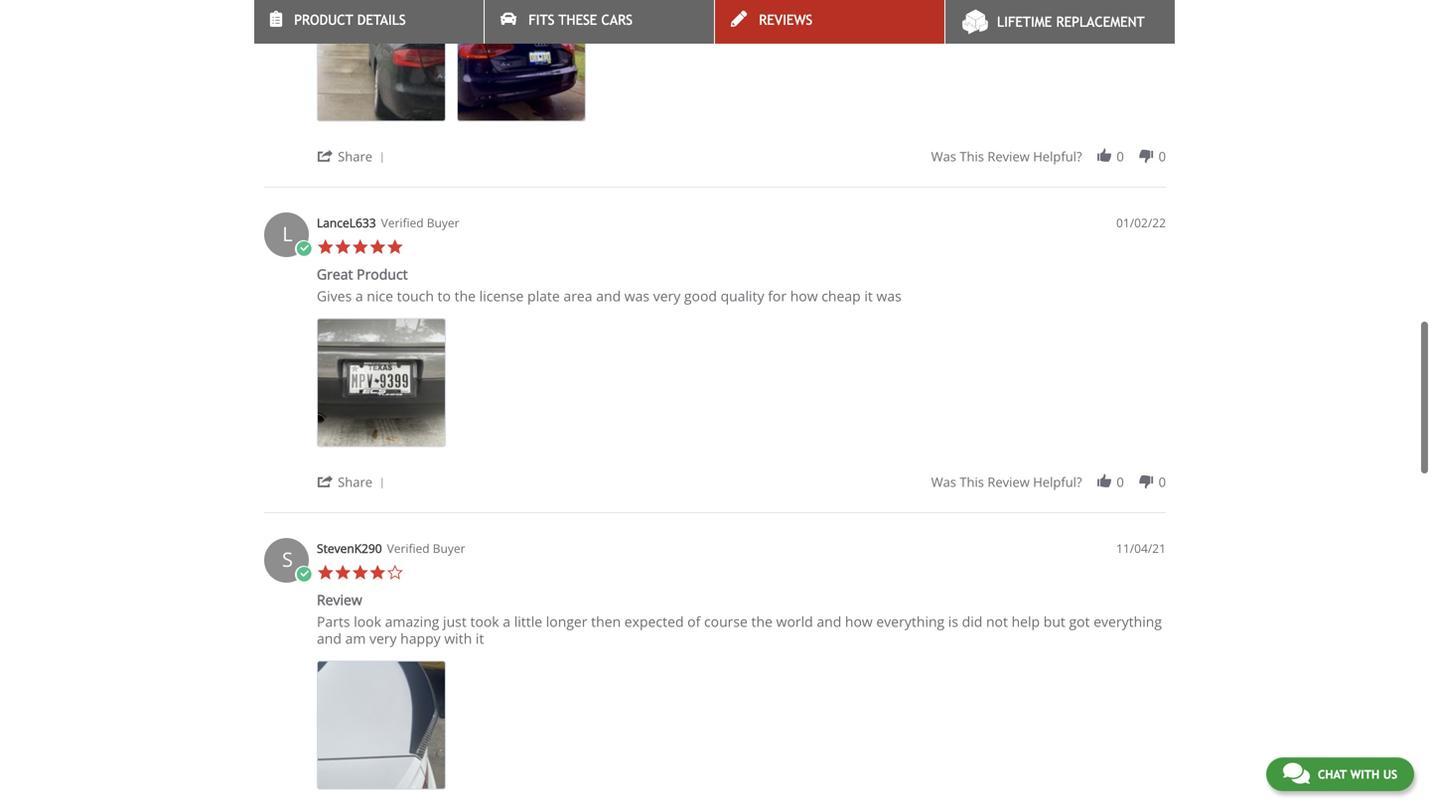 Task type: locate. For each thing, give the bounding box(es) containing it.
0 vertical spatial verified buyer heading
[[381, 215, 460, 232]]

was this review helpful? left vote up review by baharit on  2 jul 2023 icon
[[932, 148, 1083, 166]]

cars
[[602, 12, 633, 28]]

helpful? left vote up review by lancel633 on  2 jan 2022 icon
[[1034, 474, 1083, 492]]

a inside great product gives a nice touch to the license plate area and was very good quality for how cheap it was
[[356, 287, 363, 306]]

1 vertical spatial seperator image
[[376, 478, 388, 490]]

product up nice
[[357, 265, 408, 284]]

was
[[932, 148, 957, 166], [932, 474, 957, 492]]

list item down am
[[317, 662, 446, 791]]

gives
[[317, 287, 352, 306]]

it right cheap
[[865, 287, 873, 306]]

0 vertical spatial very
[[654, 287, 681, 306]]

us
[[1384, 768, 1398, 782]]

2 seperator image from the top
[[376, 478, 388, 490]]

seperator image up stevenk290 verified buyer
[[376, 478, 388, 490]]

the right to
[[455, 287, 476, 306]]

0 right the vote down review by baharit on  2 jul 2023 image
[[1159, 148, 1167, 166]]

this for group for share dropdown button corresponding to vote up review by baharit on  2 jul 2023 icon
[[960, 148, 985, 166]]

lancel633 verified buyer
[[317, 215, 460, 231]]

course
[[704, 613, 748, 632]]

plate
[[528, 287, 560, 306]]

very
[[654, 287, 681, 306], [370, 630, 397, 649]]

how right world
[[846, 613, 873, 632]]

with inside review parts look amazing just took a little longer then expected of course the world and how everything is did not help but got everything and am very happy with it
[[445, 630, 472, 649]]

0 horizontal spatial was
[[625, 287, 650, 306]]

2 this from the top
[[960, 474, 985, 492]]

1 share image from the top
[[317, 148, 334, 165]]

verified buyer heading up touch
[[381, 215, 460, 232]]

to
[[438, 287, 451, 306]]

1 vertical spatial very
[[370, 630, 397, 649]]

1 horizontal spatial very
[[654, 287, 681, 306]]

star image
[[317, 239, 334, 256], [334, 239, 352, 256], [352, 239, 369, 256], [317, 565, 334, 582], [334, 565, 352, 582], [369, 565, 387, 582]]

with
[[445, 630, 472, 649], [1351, 768, 1380, 782]]

with right happy
[[445, 630, 472, 649]]

helpful?
[[1034, 148, 1083, 166], [1034, 474, 1083, 492]]

chat with us
[[1319, 768, 1398, 782]]

verified buyer heading for s
[[387, 541, 466, 558]]

share up lancel633
[[338, 148, 373, 166]]

verified buyer heading up empty star image
[[387, 541, 466, 558]]

1 horizontal spatial product
[[357, 265, 408, 284]]

0 vertical spatial group
[[932, 148, 1167, 166]]

0 vertical spatial was this review helpful?
[[932, 148, 1083, 166]]

great
[[317, 265, 353, 284]]

review left vote up review by lancel633 on  2 jan 2022 icon
[[988, 474, 1030, 492]]

share button for vote up review by lancel633 on  2 jan 2022 icon
[[317, 473, 392, 492]]

details
[[357, 12, 406, 28]]

group for share dropdown button corresponding to vote up review by baharit on  2 jul 2023 icon
[[932, 148, 1167, 166]]

0 vertical spatial the
[[455, 287, 476, 306]]

1 share from the top
[[338, 148, 373, 166]]

1 vertical spatial product
[[357, 265, 408, 284]]

1 was this review helpful? from the top
[[932, 148, 1083, 166]]

and left am
[[317, 630, 342, 649]]

just
[[443, 613, 467, 632]]

area
[[564, 287, 593, 306]]

it right the just
[[476, 630, 484, 649]]

2 share image from the top
[[317, 474, 334, 491]]

1 helpful? from the top
[[1034, 148, 1083, 166]]

share for seperator icon related to share dropdown button corresponding to vote up review by baharit on  2 jul 2023 icon
[[338, 148, 373, 166]]

0 vertical spatial share
[[338, 148, 373, 166]]

0 vertical spatial with
[[445, 630, 472, 649]]

was right area
[[625, 287, 650, 306]]

1 vertical spatial with
[[1351, 768, 1380, 782]]

buyer up to
[[427, 215, 460, 231]]

1 vertical spatial buyer
[[433, 541, 466, 557]]

2 share from the top
[[338, 474, 373, 492]]

this
[[960, 148, 985, 166], [960, 474, 985, 492]]

verified right lancel633
[[381, 215, 424, 231]]

am
[[345, 630, 366, 649]]

0 vertical spatial it
[[865, 287, 873, 306]]

1 vertical spatial this
[[960, 474, 985, 492]]

lancel633
[[317, 215, 376, 231]]

1 horizontal spatial with
[[1351, 768, 1380, 782]]

list item down nice
[[317, 319, 446, 448]]

it inside great product gives a nice touch to the license plate area and was very good quality for how cheap it was
[[865, 287, 873, 306]]

share button up stevenk290
[[317, 473, 392, 492]]

longer
[[546, 613, 588, 632]]

share
[[338, 148, 373, 166], [338, 474, 373, 492]]

share button up lancel633
[[317, 147, 392, 166]]

and right area
[[596, 287, 621, 306]]

0 horizontal spatial everything
[[877, 613, 945, 632]]

2 group from the top
[[932, 474, 1167, 492]]

0 vertical spatial this
[[960, 148, 985, 166]]

and right world
[[817, 613, 842, 632]]

2 share button from the top
[[317, 473, 392, 492]]

1 vertical spatial share button
[[317, 473, 392, 492]]

group
[[932, 148, 1167, 166], [932, 474, 1167, 492]]

1 vertical spatial helpful?
[[1034, 474, 1083, 492]]

was this review helpful? left vote up review by lancel633 on  2 jan 2022 icon
[[932, 474, 1083, 492]]

with left the us
[[1351, 768, 1380, 782]]

2 list item from the top
[[317, 662, 446, 791]]

review
[[988, 148, 1030, 166], [988, 474, 1030, 492]]

share image up stevenk290
[[317, 474, 334, 491]]

1 horizontal spatial and
[[596, 287, 621, 306]]

0 vertical spatial seperator image
[[376, 152, 388, 164]]

fits these cars
[[529, 12, 633, 28]]

everything left "is"
[[877, 613, 945, 632]]

0
[[1117, 148, 1125, 166], [1159, 148, 1167, 166], [1117, 474, 1125, 492], [1159, 474, 1167, 492]]

1 was from the top
[[932, 148, 957, 166]]

a left nice
[[356, 287, 363, 306]]

seperator image for share dropdown button for vote up review by lancel633 on  2 jan 2022 icon
[[376, 478, 388, 490]]

2 was this review helpful? from the top
[[932, 474, 1083, 492]]

2 helpful? from the top
[[1034, 474, 1083, 492]]

1 vertical spatial share
[[338, 474, 373, 492]]

how right for
[[791, 287, 818, 306]]

the inside great product gives a nice touch to the license plate area and was very good quality for how cheap it was
[[455, 287, 476, 306]]

verified buyer heading
[[381, 215, 460, 232], [387, 541, 466, 558]]

1 vertical spatial review
[[988, 474, 1030, 492]]

0 vertical spatial share image
[[317, 148, 334, 165]]

vote down review by baharit on  2 jul 2023 image
[[1138, 148, 1156, 165]]

very left good
[[654, 287, 681, 306]]

1 review from the top
[[988, 148, 1030, 166]]

everything right got
[[1094, 613, 1163, 632]]

very right am
[[370, 630, 397, 649]]

0 vertical spatial product
[[294, 12, 353, 28]]

0 horizontal spatial with
[[445, 630, 472, 649]]

reviews link
[[715, 0, 945, 44]]

1 list item from the top
[[317, 319, 446, 448]]

1 this from the top
[[960, 148, 985, 166]]

was right cheap
[[877, 287, 902, 306]]

vote up review by baharit on  2 jul 2023 image
[[1096, 148, 1114, 165]]

very inside great product gives a nice touch to the license plate area and was very good quality for how cheap it was
[[654, 287, 681, 306]]

1 horizontal spatial the
[[752, 613, 773, 632]]

share image up lancel633
[[317, 148, 334, 165]]

lifetime replacement link
[[946, 0, 1176, 44]]

0 vertical spatial list item
[[317, 319, 446, 448]]

empty star image
[[387, 565, 404, 582]]

1 vertical spatial a
[[503, 613, 511, 632]]

1 vertical spatial verified
[[387, 541, 430, 557]]

seperator image
[[376, 152, 388, 164], [376, 478, 388, 490]]

it
[[865, 287, 873, 306], [476, 630, 484, 649]]

was
[[625, 287, 650, 306], [877, 287, 902, 306]]

1 vertical spatial the
[[752, 613, 773, 632]]

stevenk290
[[317, 541, 382, 557]]

0 horizontal spatial how
[[791, 287, 818, 306]]

verified buyer heading for l
[[381, 215, 460, 232]]

share image
[[317, 148, 334, 165], [317, 474, 334, 491]]

1 horizontal spatial was
[[877, 287, 902, 306]]

review
[[317, 591, 362, 610]]

verified
[[381, 215, 424, 231], [387, 541, 430, 557]]

0 vertical spatial share button
[[317, 147, 392, 166]]

01/02/22
[[1117, 215, 1167, 231]]

list item
[[317, 319, 446, 448], [317, 662, 446, 791]]

list item for l
[[317, 319, 446, 448]]

share button for vote up review by baharit on  2 jul 2023 icon
[[317, 147, 392, 166]]

1 vertical spatial how
[[846, 613, 873, 632]]

circle checkmark image
[[295, 241, 313, 258]]

0 horizontal spatial a
[[356, 287, 363, 306]]

was this review helpful?
[[932, 148, 1083, 166], [932, 474, 1083, 492]]

0 vertical spatial review
[[988, 148, 1030, 166]]

everything
[[877, 613, 945, 632], [1094, 613, 1163, 632]]

product details
[[294, 12, 406, 28]]

buyer
[[427, 215, 460, 231], [433, 541, 466, 557]]

reviews
[[759, 12, 813, 28]]

share image for share dropdown button corresponding to vote up review by baharit on  2 jul 2023 icon
[[317, 148, 334, 165]]

helpful? left vote up review by baharit on  2 jul 2023 icon
[[1034, 148, 1083, 166]]

0 horizontal spatial and
[[317, 630, 342, 649]]

not
[[987, 613, 1009, 632]]

the
[[455, 287, 476, 306], [752, 613, 773, 632]]

1 horizontal spatial how
[[846, 613, 873, 632]]

look
[[354, 613, 382, 632]]

0 vertical spatial buyer
[[427, 215, 460, 231]]

buyer up the just
[[433, 541, 466, 557]]

a
[[356, 287, 363, 306], [503, 613, 511, 632]]

stevenk290 verified buyer
[[317, 541, 466, 557]]

product inside great product gives a nice touch to the license plate area and was very good quality for how cheap it was
[[357, 265, 408, 284]]

1 was from the left
[[625, 287, 650, 306]]

product
[[294, 12, 353, 28], [357, 265, 408, 284]]

1 horizontal spatial a
[[503, 613, 511, 632]]

share button
[[317, 147, 392, 166], [317, 473, 392, 492]]

seperator image up lancel633 verified buyer
[[376, 152, 388, 164]]

share up stevenk290
[[338, 474, 373, 492]]

verified up empty star image
[[387, 541, 430, 557]]

helpful? for vote up review by baharit on  2 jul 2023 icon
[[1034, 148, 1083, 166]]

1 share button from the top
[[317, 147, 392, 166]]

2 review from the top
[[988, 474, 1030, 492]]

great product gives a nice touch to the license plate area and was very good quality for how cheap it was
[[317, 265, 902, 306]]

review for group for share dropdown button corresponding to vote up review by baharit on  2 jul 2023 icon
[[988, 148, 1030, 166]]

1 vertical spatial was
[[932, 474, 957, 492]]

1 group from the top
[[932, 148, 1167, 166]]

list
[[317, 0, 1167, 133]]

1 vertical spatial it
[[476, 630, 484, 649]]

and inside great product gives a nice touch to the license plate area and was very good quality for how cheap it was
[[596, 287, 621, 306]]

0 horizontal spatial the
[[455, 287, 476, 306]]

a inside review parts look amazing just took a little longer then expected of course the world and how everything is did not help but got everything and am very happy with it
[[503, 613, 511, 632]]

helpful? for vote up review by lancel633 on  2 jan 2022 icon
[[1034, 474, 1083, 492]]

1 vertical spatial share image
[[317, 474, 334, 491]]

took
[[470, 613, 499, 632]]

2 was from the top
[[932, 474, 957, 492]]

star image
[[369, 239, 387, 256], [387, 239, 404, 256], [352, 565, 369, 582]]

lifetime replacement
[[998, 14, 1145, 30]]

image of review by stevenk290 on  4 nov 2021 number 1 image
[[317, 662, 446, 791]]

0 vertical spatial verified
[[381, 215, 424, 231]]

got
[[1070, 613, 1091, 632]]

fits
[[529, 12, 555, 28]]

product left details
[[294, 12, 353, 28]]

review for group for share dropdown button for vote up review by lancel633 on  2 jan 2022 icon
[[988, 474, 1030, 492]]

1 horizontal spatial everything
[[1094, 613, 1163, 632]]

good
[[685, 287, 717, 306]]

a left little
[[503, 613, 511, 632]]

0 vertical spatial how
[[791, 287, 818, 306]]

1 vertical spatial group
[[932, 474, 1167, 492]]

0 horizontal spatial it
[[476, 630, 484, 649]]

1 horizontal spatial it
[[865, 287, 873, 306]]

0 vertical spatial was
[[932, 148, 957, 166]]

0 vertical spatial helpful?
[[1034, 148, 1083, 166]]

review left vote up review by baharit on  2 jul 2023 icon
[[988, 148, 1030, 166]]

and
[[596, 287, 621, 306], [817, 613, 842, 632], [317, 630, 342, 649]]

0 horizontal spatial very
[[370, 630, 397, 649]]

1 vertical spatial was this review helpful?
[[932, 474, 1083, 492]]

0 vertical spatial a
[[356, 287, 363, 306]]

0 right vote down review by lancel633 on  2 jan 2022 image
[[1159, 474, 1167, 492]]

1 vertical spatial verified buyer heading
[[387, 541, 466, 558]]

1 seperator image from the top
[[376, 152, 388, 164]]

share image for share dropdown button for vote up review by lancel633 on  2 jan 2022 icon
[[317, 474, 334, 491]]

amazing
[[385, 613, 440, 632]]

the left world
[[752, 613, 773, 632]]

1 vertical spatial list item
[[317, 662, 446, 791]]

how
[[791, 287, 818, 306], [846, 613, 873, 632]]

how inside great product gives a nice touch to the license plate area and was very good quality for how cheap it was
[[791, 287, 818, 306]]



Task type: vqa. For each thing, say whether or not it's contained in the screenshot.
Caret Up "image"
no



Task type: describe. For each thing, give the bounding box(es) containing it.
fits these cars link
[[485, 0, 714, 44]]

replacement
[[1057, 14, 1145, 30]]

2 was from the left
[[877, 287, 902, 306]]

for
[[768, 287, 787, 306]]

0 horizontal spatial product
[[294, 12, 353, 28]]

this for group for share dropdown button for vote up review by lancel633 on  2 jan 2022 icon
[[960, 474, 985, 492]]

world
[[777, 613, 814, 632]]

s
[[282, 546, 293, 574]]

then
[[591, 613, 621, 632]]

chat
[[1319, 768, 1348, 782]]

comments image
[[1284, 762, 1311, 786]]

buyer for l
[[427, 215, 460, 231]]

these
[[559, 12, 598, 28]]

share for seperator icon associated with share dropdown button for vote up review by lancel633 on  2 jan 2022 icon
[[338, 474, 373, 492]]

l
[[282, 220, 293, 248]]

great product heading
[[317, 265, 408, 288]]

happy
[[401, 630, 441, 649]]

vote up review by lancel633 on  2 jan 2022 image
[[1096, 474, 1114, 491]]

review parts look amazing just took a little longer then expected of course the world and how everything is did not help but got everything and am very happy with it
[[317, 591, 1163, 649]]

review date 01/02/22 element
[[1117, 215, 1167, 232]]

verified for s
[[387, 541, 430, 557]]

license
[[480, 287, 524, 306]]

verified for l
[[381, 215, 424, 231]]

but
[[1044, 613, 1066, 632]]

was this review helpful? for vote up review by lancel633 on  2 jan 2022 icon
[[932, 474, 1083, 492]]

vote down review by lancel633 on  2 jan 2022 image
[[1138, 474, 1156, 491]]

expected
[[625, 613, 684, 632]]

review date 11/04/21 element
[[1117, 541, 1167, 558]]

seperator image for share dropdown button corresponding to vote up review by baharit on  2 jul 2023 icon
[[376, 152, 388, 164]]

2 everything from the left
[[1094, 613, 1163, 632]]

lifetime
[[998, 14, 1053, 30]]

image of review by baharit on  2 jul 2023 number 2 image
[[457, 0, 586, 122]]

product details link
[[254, 0, 484, 44]]

0 right vote up review by lancel633 on  2 jan 2022 icon
[[1117, 474, 1125, 492]]

review heading
[[317, 591, 362, 614]]

did
[[963, 613, 983, 632]]

list item for s
[[317, 662, 446, 791]]

2 horizontal spatial and
[[817, 613, 842, 632]]

image of review by lancel633 on  2 jan 2022 number 1 image
[[317, 319, 446, 448]]

was this review helpful? for vote up review by baharit on  2 jul 2023 icon
[[932, 148, 1083, 166]]

1 everything from the left
[[877, 613, 945, 632]]

video of review by baharit on  2 jul 2023 number 1 image
[[317, 0, 446, 122]]

0 right vote up review by baharit on  2 jul 2023 icon
[[1117, 148, 1125, 166]]

help
[[1012, 613, 1041, 632]]

the inside review parts look amazing just took a little longer then expected of course the world and how everything is did not help but got everything and am very happy with it
[[752, 613, 773, 632]]

cheap
[[822, 287, 861, 306]]

was for vote up review by lancel633 on  2 jan 2022 icon
[[932, 474, 957, 492]]

quality
[[721, 287, 765, 306]]

little
[[514, 613, 543, 632]]

is
[[949, 613, 959, 632]]

it inside review parts look amazing just took a little longer then expected of course the world and how everything is did not help but got everything and am very happy with it
[[476, 630, 484, 649]]

circle checkmark image
[[295, 567, 313, 584]]

very inside review parts look amazing just took a little longer then expected of course the world and how everything is did not help but got everything and am very happy with it
[[370, 630, 397, 649]]

buyer for s
[[433, 541, 466, 557]]

of
[[688, 613, 701, 632]]

was for vote up review by baharit on  2 jul 2023 icon
[[932, 148, 957, 166]]

chat with us link
[[1267, 758, 1415, 792]]

group for share dropdown button for vote up review by lancel633 on  2 jan 2022 icon
[[932, 474, 1167, 492]]

touch
[[397, 287, 434, 306]]

how inside review parts look amazing just took a little longer then expected of course the world and how everything is did not help but got everything and am very happy with it
[[846, 613, 873, 632]]

parts
[[317, 613, 350, 632]]

nice
[[367, 287, 394, 306]]

11/04/21
[[1117, 541, 1167, 557]]



